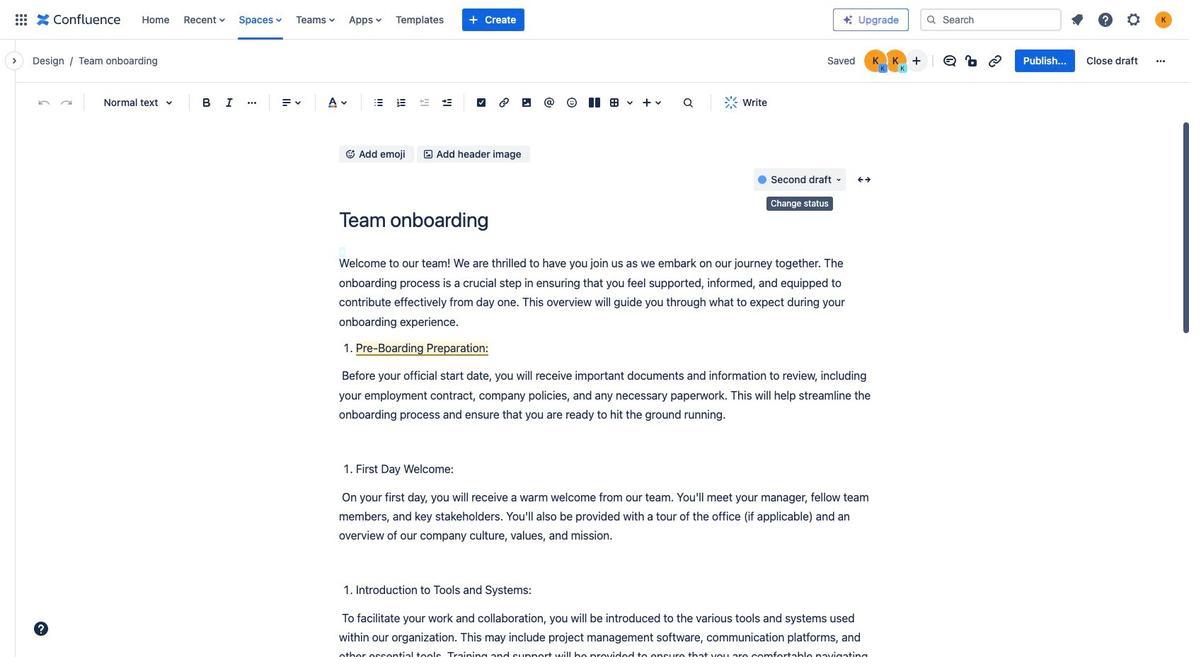 Task type: vqa. For each thing, say whether or not it's contained in the screenshot.
'FIND AND REPLACE' 'image'
yes



Task type: locate. For each thing, give the bounding box(es) containing it.
bullet list ⌘⇧8 image
[[370, 94, 387, 111]]

list formating group
[[367, 91, 458, 114]]

list for premium icon
[[1065, 7, 1181, 32]]

indent tab image
[[438, 94, 455, 111]]

list
[[135, 0, 833, 39], [1065, 7, 1181, 32]]

image icon image
[[422, 149, 434, 160]]

1 horizontal spatial list
[[1065, 7, 1181, 32]]

appswitcher icon image
[[13, 11, 30, 28]]

no restrictions image
[[964, 52, 981, 69]]

help icon image
[[1097, 11, 1114, 28]]

italic ⌘i image
[[221, 94, 238, 111]]

search image
[[926, 14, 937, 25]]

group
[[1015, 50, 1147, 72]]

link ⌘k image
[[495, 94, 512, 111]]

None search field
[[920, 8, 1062, 31]]

global element
[[8, 0, 833, 39]]

make page full-width image
[[856, 172, 873, 188]]

align left image
[[278, 94, 295, 111]]

0 horizontal spatial list
[[135, 0, 833, 39]]

your profile and preferences image
[[1155, 11, 1172, 28]]

banner
[[0, 0, 1189, 40]]

settings icon image
[[1125, 11, 1142, 28]]

tooltip
[[767, 197, 833, 211]]

emoji : image
[[563, 94, 580, 111]]

invite to edit image
[[908, 52, 925, 69]]

comment icon image
[[941, 52, 958, 69]]

premium image
[[842, 14, 854, 25]]

Give this page a title text field
[[339, 208, 877, 232]]

confluence image
[[37, 11, 121, 28], [37, 11, 121, 28]]

avatar group element
[[863, 48, 908, 74]]

Search field
[[920, 8, 1062, 31]]



Task type: describe. For each thing, give the bounding box(es) containing it.
copy link image
[[986, 52, 1003, 69]]

numbered list ⌘⇧7 image
[[393, 94, 410, 111]]

list for 'appswitcher icon'
[[135, 0, 833, 39]]

table ⇧⌥t image
[[606, 94, 623, 111]]

text formatting group
[[195, 91, 263, 114]]

notification icon image
[[1069, 11, 1086, 28]]

action item [] image
[[473, 94, 490, 111]]

expand sidebar image
[[0, 47, 31, 75]]

add image, video, or file image
[[518, 94, 535, 111]]

find and replace image
[[679, 94, 696, 111]]

Main content area, start typing to enter text. text field
[[339, 254, 877, 658]]

more image
[[1152, 52, 1169, 69]]

bold ⌘b image
[[198, 94, 215, 111]]

add emoji image
[[345, 149, 356, 160]]

mention @ image
[[541, 94, 558, 111]]

table size image
[[621, 94, 638, 111]]

layouts image
[[586, 94, 603, 111]]

more formatting image
[[243, 94, 260, 111]]



